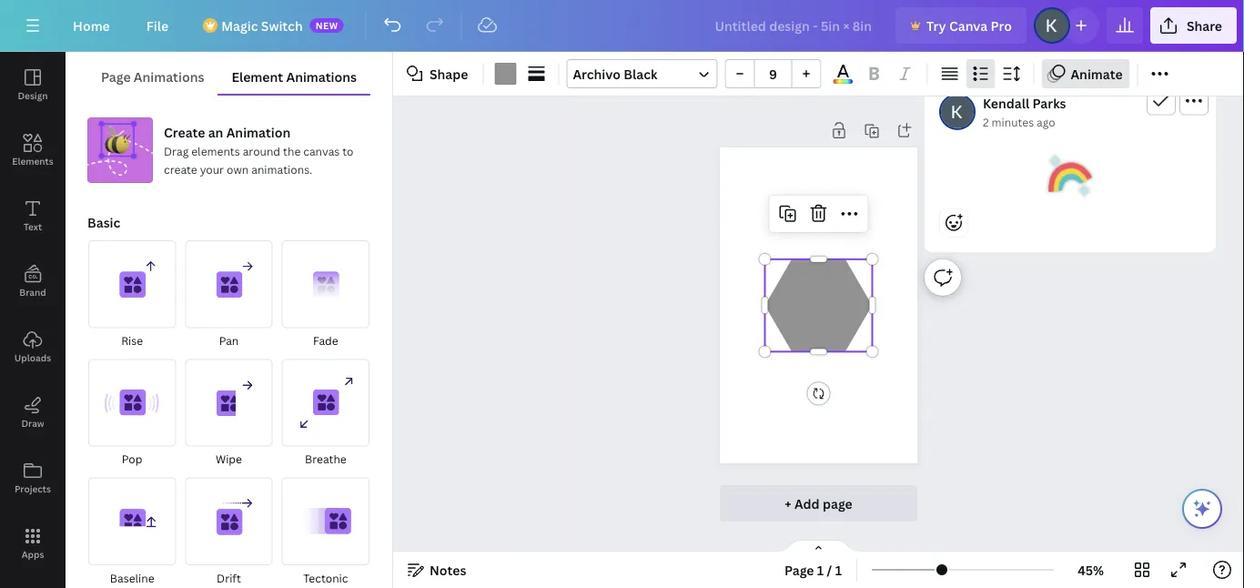 Task type: vqa. For each thing, say whether or not it's contained in the screenshot.
notes button
yes



Task type: locate. For each thing, give the bounding box(es) containing it.
0 horizontal spatial 1
[[817, 561, 824, 579]]

0 horizontal spatial animations
[[134, 68, 204, 85]]

/
[[827, 561, 832, 579]]

0 vertical spatial page
[[101, 68, 131, 85]]

animations down file
[[134, 68, 204, 85]]

share button
[[1151, 7, 1237, 44]]

Design title text field
[[701, 7, 889, 44]]

own
[[227, 162, 249, 177]]

page left /
[[785, 561, 814, 579]]

black
[[624, 65, 658, 82]]

pop image
[[88, 359, 176, 447]]

page
[[823, 495, 853, 512]]

main menu bar
[[0, 0, 1245, 52]]

1 horizontal spatial animations
[[286, 68, 357, 85]]

animate
[[1071, 65, 1123, 82]]

page animations button
[[87, 59, 218, 94]]

page
[[101, 68, 131, 85], [785, 561, 814, 579]]

fade
[[313, 333, 338, 348]]

parks
[[1033, 95, 1067, 112]]

baseline
[[110, 570, 154, 585]]

element animations button
[[218, 59, 371, 94]]

2 1 from the left
[[836, 561, 842, 579]]

#919191 image
[[495, 63, 517, 85]]

1 left /
[[817, 561, 824, 579]]

kendall
[[983, 95, 1030, 112]]

apps button
[[0, 511, 66, 576]]

animations down new
[[286, 68, 357, 85]]

45% button
[[1062, 555, 1121, 585]]

try canva pro button
[[896, 7, 1027, 44]]

magic switch
[[221, 17, 303, 34]]

design button
[[0, 52, 66, 117]]

1 right /
[[836, 561, 842, 579]]

page down home link
[[101, 68, 131, 85]]

around
[[243, 143, 281, 158]]

create
[[164, 162, 197, 177]]

new
[[316, 19, 339, 31]]

pan image
[[185, 240, 273, 328]]

1 vertical spatial page
[[785, 561, 814, 579]]

try
[[927, 17, 947, 34]]

45%
[[1078, 561, 1104, 579]]

page for page animations
[[101, 68, 131, 85]]

group
[[725, 59, 822, 88]]

0 horizontal spatial page
[[101, 68, 131, 85]]

1 1 from the left
[[817, 561, 824, 579]]

notes
[[430, 561, 467, 579]]

1 horizontal spatial page
[[785, 561, 814, 579]]

file button
[[132, 7, 183, 44]]

1 horizontal spatial 1
[[836, 561, 842, 579]]

rise image
[[88, 240, 176, 328]]

home
[[73, 17, 110, 34]]

projects button
[[0, 445, 66, 511]]

page inside button
[[101, 68, 131, 85]]

animations
[[134, 68, 204, 85], [286, 68, 357, 85]]

color range image
[[834, 79, 853, 84]]

an
[[208, 123, 223, 141]]

brand
[[19, 286, 46, 298]]

2
[[983, 115, 989, 130]]

wipe image
[[185, 359, 273, 447]]

2 animations from the left
[[286, 68, 357, 85]]

side panel tab list
[[0, 52, 66, 576]]

to
[[343, 143, 354, 158]]

notes button
[[401, 555, 474, 585]]

– – number field
[[761, 65, 786, 82]]

create an animation drag elements around the canvas to create your own animations.
[[164, 123, 354, 177]]

fade button
[[281, 239, 371, 351]]

1 animations from the left
[[134, 68, 204, 85]]

uploads button
[[0, 314, 66, 380]]

kendall parks 2 minutes ago
[[983, 95, 1067, 130]]

expressing gratitude image
[[1049, 154, 1093, 197]]

animation
[[226, 123, 291, 141]]

basic
[[87, 214, 120, 231]]

draw
[[21, 417, 44, 429]]

breathe image
[[282, 359, 370, 447]]

archivo
[[573, 65, 621, 82]]

share
[[1187, 17, 1223, 34]]

home link
[[58, 7, 125, 44]]

1
[[817, 561, 824, 579], [836, 561, 842, 579]]



Task type: describe. For each thing, give the bounding box(es) containing it.
drift
[[217, 570, 241, 585]]

baseline button
[[87, 477, 177, 588]]

pop button
[[87, 358, 177, 469]]

drag
[[164, 143, 189, 158]]

page 1 / 1
[[785, 561, 842, 579]]

animate button
[[1042, 59, 1130, 88]]

the
[[283, 143, 301, 158]]

shape button
[[401, 59, 476, 88]]

shape
[[430, 65, 468, 82]]

element
[[232, 68, 283, 85]]

magic
[[221, 17, 258, 34]]

+ add page button
[[720, 485, 918, 522]]

animations.
[[251, 162, 312, 177]]

pan
[[219, 333, 239, 348]]

animations for element animations
[[286, 68, 357, 85]]

+ add page
[[785, 495, 853, 512]]

elements button
[[0, 117, 66, 183]]

tectonic button
[[281, 477, 371, 588]]

animations for page animations
[[134, 68, 204, 85]]

kendall parks list
[[925, 79, 1224, 310]]

create
[[164, 123, 205, 141]]

baseline image
[[88, 478, 176, 565]]

uploads
[[14, 351, 51, 364]]

drift image
[[185, 478, 273, 565]]

page animations
[[101, 68, 204, 85]]

brand button
[[0, 249, 66, 314]]

canva assistant image
[[1192, 498, 1214, 520]]

tectonic image
[[282, 478, 370, 565]]

apps
[[22, 548, 44, 560]]

try canva pro
[[927, 17, 1012, 34]]

fade image
[[282, 240, 370, 328]]

canvas
[[303, 143, 340, 158]]

text
[[24, 220, 42, 233]]

canva
[[950, 17, 988, 34]]

+
[[785, 495, 792, 512]]

archivo black
[[573, 65, 658, 82]]

wipe
[[216, 452, 242, 467]]

pop
[[122, 452, 142, 467]]

element animations
[[232, 68, 357, 85]]

switch
[[261, 17, 303, 34]]

text button
[[0, 183, 66, 249]]

rise button
[[87, 239, 177, 351]]

minutes
[[992, 115, 1034, 130]]

design
[[18, 89, 48, 102]]

breathe button
[[281, 358, 371, 469]]

elements
[[12, 155, 53, 167]]

projects
[[15, 483, 51, 495]]

pro
[[991, 17, 1012, 34]]

pan button
[[184, 239, 274, 351]]

your
[[200, 162, 224, 177]]

tectonic
[[303, 570, 348, 585]]

page for page 1 / 1
[[785, 561, 814, 579]]

wipe button
[[184, 358, 274, 469]]

ago
[[1037, 115, 1056, 130]]

rise
[[121, 333, 143, 348]]

file
[[146, 17, 169, 34]]

elements
[[191, 143, 240, 158]]

drift button
[[184, 477, 274, 588]]

#919191 image
[[495, 63, 517, 85]]

add
[[795, 495, 820, 512]]

show pages image
[[775, 539, 863, 554]]

draw button
[[0, 380, 66, 445]]

breathe
[[305, 452, 347, 467]]

archivo black button
[[567, 59, 718, 88]]



